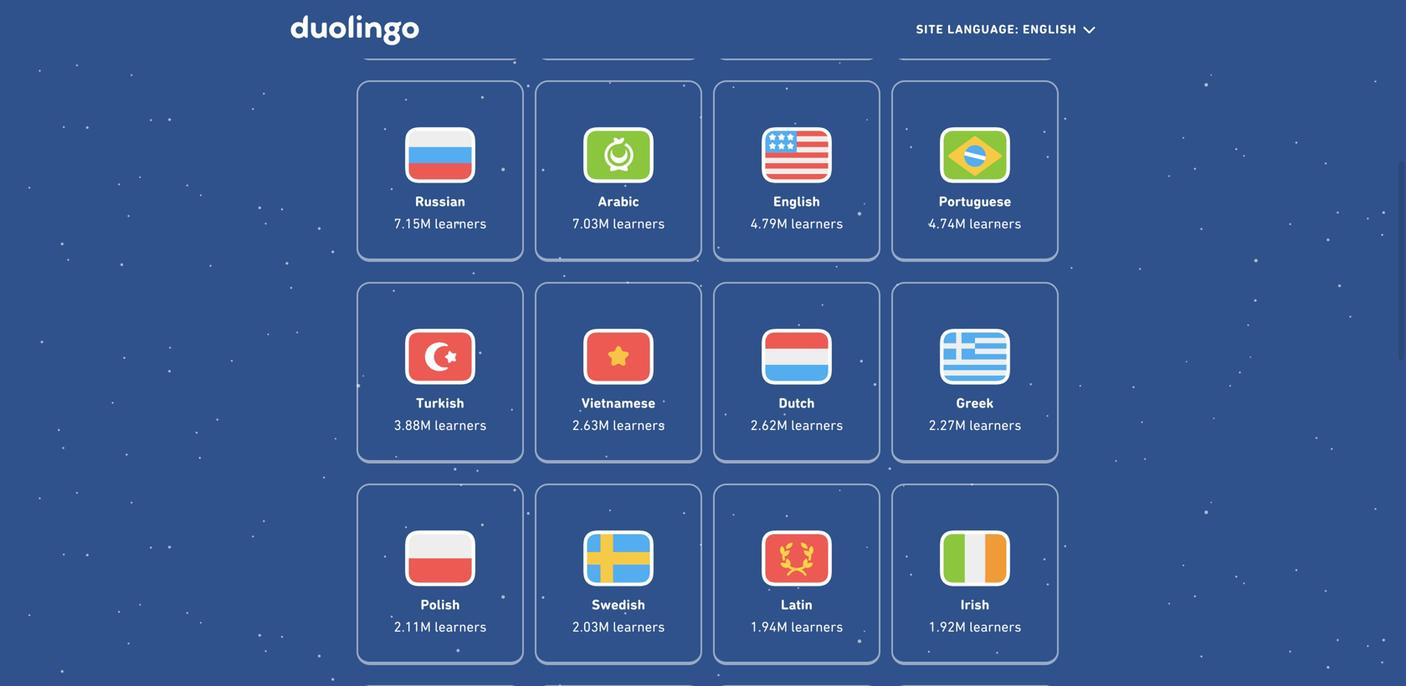 Task type: vqa. For each thing, say whether or not it's contained in the screenshot.


Task type: describe. For each thing, give the bounding box(es) containing it.
latin
[[781, 597, 813, 613]]

learners for portuguese
[[970, 216, 1022, 231]]

2.03m
[[572, 619, 610, 635]]

vietnamese 2.63m learners
[[572, 395, 665, 433]]

arabic 7.03m learners
[[572, 193, 665, 231]]

learners for greek
[[970, 417, 1022, 433]]

1.94m
[[751, 619, 788, 635]]

learners for english
[[791, 216, 844, 231]]

site language: english
[[917, 22, 1077, 36]]

portuguese
[[939, 193, 1012, 210]]

2.63m
[[572, 417, 610, 433]]

english 4.79m learners
[[751, 193, 844, 231]]

8.43m
[[929, 14, 966, 30]]

turkish
[[416, 395, 465, 412]]

15.7m
[[394, 14, 431, 30]]

vietnamese
[[582, 395, 656, 412]]

4.79m
[[751, 216, 788, 231]]

1.92m
[[929, 619, 966, 635]]

learners for arabic
[[613, 216, 665, 231]]

swedish
[[592, 597, 646, 613]]

russian 7.15m learners
[[394, 193, 487, 231]]

irish 1.92m learners
[[929, 597, 1022, 635]]

learners for dutch
[[791, 417, 844, 433]]

learners right 15.7m in the top of the page
[[435, 14, 487, 30]]

turkish 3.88m learners
[[394, 395, 487, 433]]

2.11m
[[394, 619, 431, 635]]

7.03m
[[572, 216, 610, 231]]

learners for polish
[[435, 619, 487, 635]]

latin 1.94m learners
[[751, 597, 844, 635]]



Task type: locate. For each thing, give the bounding box(es) containing it.
8.43m learners button
[[892, 0, 1059, 60]]

0 horizontal spatial english
[[774, 193, 821, 210]]

2.27m
[[929, 417, 966, 433]]

irish
[[961, 597, 990, 613]]

english up 4.79m
[[774, 193, 821, 210]]

english inside english 4.79m learners
[[774, 193, 821, 210]]

1 horizontal spatial english
[[1023, 22, 1077, 36]]

4.74m
[[929, 216, 966, 231]]

learners for latin
[[791, 619, 844, 635]]

learners inside 'swedish 2.03m learners'
[[613, 619, 665, 635]]

learners down arabic
[[613, 216, 665, 231]]

learners down vietnamese
[[613, 417, 665, 433]]

learners down irish
[[970, 619, 1022, 635]]

1 vertical spatial english
[[774, 193, 821, 210]]

15.7m learners button
[[357, 0, 524, 60]]

learners down greek
[[970, 417, 1022, 433]]

site
[[917, 22, 944, 36]]

english right language:
[[1023, 22, 1077, 36]]

learners for vietnamese
[[613, 417, 665, 433]]

7.15m
[[394, 216, 431, 231]]

polish 2.11m learners
[[394, 597, 487, 635]]

learners inside russian 7.15m learners
[[435, 216, 487, 231]]

learners inside dutch 2.62m learners
[[791, 417, 844, 433]]

15.7m learners
[[394, 14, 487, 30]]

learners down russian
[[435, 216, 487, 231]]

learners inside vietnamese 2.63m learners
[[613, 417, 665, 433]]

polish
[[421, 597, 460, 613]]

learners inside latin 1.94m learners
[[791, 619, 844, 635]]

portuguese 4.74m learners
[[929, 193, 1022, 231]]

learners inside portuguese 4.74m learners
[[970, 216, 1022, 231]]

learners for irish
[[970, 619, 1022, 635]]

learners inside turkish 3.88m learners
[[435, 417, 487, 433]]

learners inside english 4.79m learners
[[791, 216, 844, 231]]

arabic
[[598, 193, 639, 210]]

swedish 2.03m learners
[[572, 597, 665, 635]]

0 vertical spatial english
[[1023, 22, 1077, 36]]

learners
[[435, 14, 487, 30], [970, 14, 1022, 30], [435, 216, 487, 231], [613, 216, 665, 231], [791, 216, 844, 231], [970, 216, 1022, 231], [435, 417, 487, 433], [613, 417, 665, 433], [791, 417, 844, 433], [970, 417, 1022, 433], [435, 619, 487, 635], [613, 619, 665, 635], [791, 619, 844, 635], [970, 619, 1022, 635]]

duolingo image
[[291, 15, 419, 45]]

learners down latin at the right of the page
[[791, 619, 844, 635]]

greek 2.27m learners
[[929, 395, 1022, 433]]

language:
[[948, 22, 1020, 36]]

3.88m
[[394, 417, 431, 433]]

learners right 4.79m
[[791, 216, 844, 231]]

learners down turkish in the left of the page
[[435, 417, 487, 433]]

learners down dutch
[[791, 417, 844, 433]]

learners for russian
[[435, 216, 487, 231]]

learners down portuguese
[[970, 216, 1022, 231]]

russian
[[415, 193, 466, 210]]

learners for turkish
[[435, 417, 487, 433]]

learners inside polish 2.11m learners
[[435, 619, 487, 635]]

learners for swedish
[[613, 619, 665, 635]]

english
[[1023, 22, 1077, 36], [774, 193, 821, 210]]

8.43m learners
[[929, 14, 1022, 30]]

dutch 2.62m learners
[[751, 395, 844, 433]]

learners down polish
[[435, 619, 487, 635]]

learners down 'swedish'
[[613, 619, 665, 635]]

dutch
[[779, 395, 815, 412]]

2.62m
[[751, 417, 788, 433]]

learners inside "greek 2.27m learners"
[[970, 417, 1022, 433]]

learners right 8.43m
[[970, 14, 1022, 30]]

learners inside arabic 7.03m learners
[[613, 216, 665, 231]]

learners inside irish 1.92m learners
[[970, 619, 1022, 635]]

greek
[[957, 395, 994, 412]]



